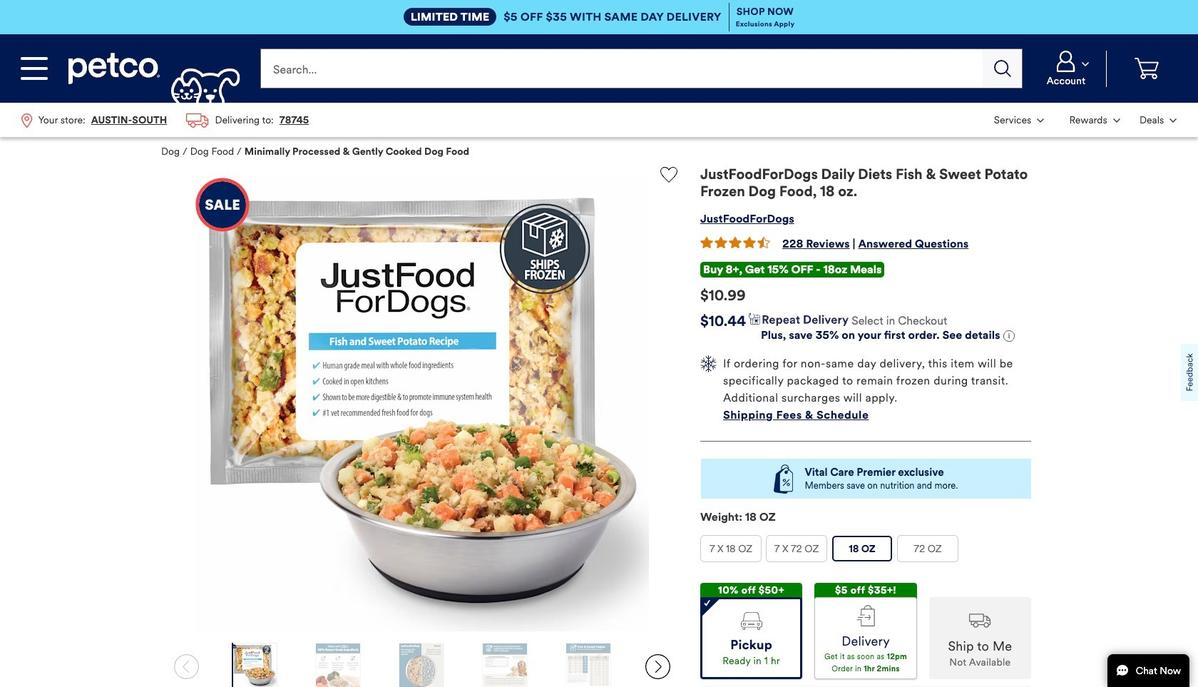 Task type: describe. For each thing, give the bounding box(es) containing it.
delivery-method-Delivery-Available radio
[[815, 597, 917, 680]]

variation-7 X 18 OZ radio
[[701, 536, 761, 562]]

2 option group from the top
[[701, 583, 1032, 680]]

repeat delivery logo image
[[749, 313, 849, 326]]

justfoodfordogs daily diets fish & sweet potato frozen dog food, 18 oz. - carousel image #1 image
[[196, 178, 649, 632]]

1 list from the left
[[11, 103, 319, 137]]

justfoodfordogs daily diets fish & sweet potato frozen dog food, 18 oz. - thumbnail-4 image
[[483, 643, 527, 687]]

delivery-method-Ship to Me-Not Available radio
[[930, 597, 1032, 680]]

justfoodfordogs daily diets fish & sweet potato frozen dog food, 18 oz. - thumbnail-3 image
[[400, 643, 444, 687]]

delivery-method-Pickup-Available radio
[[701, 597, 803, 680]]



Task type: vqa. For each thing, say whether or not it's contained in the screenshot.
delivery-method-pickup-available option
yes



Task type: locate. For each thing, give the bounding box(es) containing it.
2 list from the left
[[985, 103, 1187, 137]]

1 option group from the top
[[701, 535, 1032, 568]]

1 horizontal spatial list
[[985, 103, 1187, 137]]

justfoodfordogs daily diets fish & sweet potato frozen dog food, 18 oz. - thumbnail-5 image
[[567, 643, 611, 687]]

0 horizontal spatial list
[[11, 103, 319, 137]]

justfoodfordogs daily diets fish & sweet potato frozen dog food, 18 oz. - thumbnail-2 image
[[316, 643, 360, 687]]

get text from wcs image
[[1004, 331, 1015, 342]]

variation-7 X 72 OZ radio
[[767, 536, 827, 562]]

search image
[[995, 60, 1012, 77]]

0 vertical spatial option group
[[701, 535, 1032, 568]]

1 vertical spatial option group
[[701, 583, 1032, 680]]

variation-72 OZ radio
[[898, 536, 958, 562]]

list
[[11, 103, 319, 137], [985, 103, 1187, 137]]

justfoodfordogs daily diets fish & sweet potato frozen dog food, 18 oz. - thumbnail-1 image
[[232, 643, 277, 687]]

option group
[[701, 535, 1032, 568], [701, 583, 1032, 680]]

Search search field
[[261, 49, 984, 88]]

variation-18 OZ radio
[[833, 536, 893, 562]]



